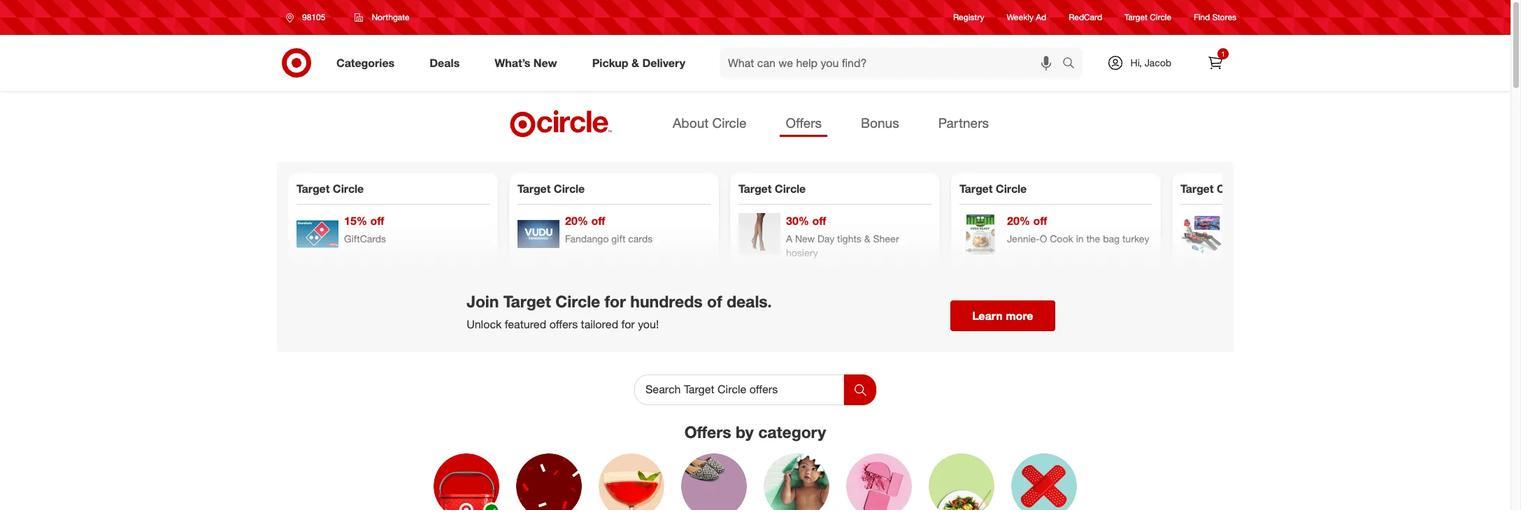 Task type: vqa. For each thing, say whether or not it's contained in the screenshot.
redcard link
yes



Task type: describe. For each thing, give the bounding box(es) containing it.
offers link
[[780, 111, 828, 137]]

a
[[786, 233, 793, 245]]

categories
[[337, 56, 395, 70]]

find
[[1194, 12, 1211, 23]]

circle inside join target circle for hundreds of deals. unlock featured offers tailored for you!
[[556, 291, 600, 311]]

deals
[[430, 56, 460, 70]]

redcard link
[[1069, 11, 1103, 23]]

more
[[1006, 309, 1034, 323]]

partners link
[[933, 111, 995, 137]]

1 link
[[1201, 48, 1231, 78]]

target circle logo image
[[508, 109, 614, 139]]

& inside 30% off a new day tights & sheer hosiery
[[865, 233, 871, 245]]

0 vertical spatial &
[[632, 56, 639, 70]]

hundreds
[[631, 291, 703, 311]]

target circle for 15% off giftcards
[[297, 182, 364, 196]]

registry
[[954, 12, 985, 23]]

20% off jennie-o cook in the bag turkey
[[1008, 214, 1150, 245]]

30% off a new day tights & sheer hosiery
[[786, 214, 900, 259]]

what's new
[[495, 56, 557, 70]]

find stores
[[1194, 12, 1237, 23]]

bonus link
[[856, 111, 905, 137]]

cook
[[1050, 233, 1074, 245]]

weekly ad link
[[1007, 11, 1047, 23]]

cards
[[629, 233, 653, 245]]

1
[[1222, 50, 1226, 58]]

categories link
[[325, 48, 412, 78]]

target circle for 30% off a new day tights & sheer hosiery
[[739, 182, 806, 196]]

offers for offers
[[786, 115, 822, 131]]

day
[[818, 233, 835, 245]]

category
[[759, 423, 827, 442]]

bonus
[[861, 115, 900, 131]]

20% for 20% off fandango gift cards
[[565, 214, 589, 228]]

target circle link
[[1125, 11, 1172, 23]]

registry link
[[954, 11, 985, 23]]

hosiery
[[786, 247, 819, 259]]

target inside join target circle for hundreds of deals. unlock featured offers tailored for you!
[[504, 291, 551, 311]]

98105 button
[[277, 5, 340, 30]]

find stores link
[[1194, 11, 1237, 23]]

15%
[[344, 214, 367, 228]]

offers
[[550, 318, 578, 332]]

join target circle for hundreds of deals. unlock featured offers tailored for you!
[[467, 291, 772, 332]]

0 horizontal spatial new
[[534, 56, 557, 70]]

jacob
[[1145, 57, 1172, 69]]

tailored
[[581, 318, 619, 332]]

sheer
[[873, 233, 900, 245]]

you!
[[638, 318, 659, 332]]

fandango
[[565, 233, 609, 245]]

pickup
[[592, 56, 629, 70]]

new inside 30% off a new day tights & sheer hosiery
[[796, 233, 815, 245]]

about circle
[[673, 115, 747, 131]]

by
[[736, 423, 754, 442]]

What can we help you find? suggestions appear below search field
[[720, 48, 1066, 78]]

off for 15% off giftcards
[[371, 214, 385, 228]]



Task type: locate. For each thing, give the bounding box(es) containing it.
pickup & delivery
[[592, 56, 686, 70]]

jennie-
[[1008, 233, 1040, 245]]

circle
[[1150, 12, 1172, 23], [713, 115, 747, 131], [333, 182, 364, 196], [554, 182, 585, 196], [775, 182, 806, 196], [996, 182, 1027, 196], [1217, 182, 1248, 196], [556, 291, 600, 311]]

offers by category
[[685, 423, 827, 442]]

off up o
[[1034, 214, 1048, 228]]

learn more
[[973, 309, 1034, 323]]

target
[[1125, 12, 1148, 23], [297, 182, 330, 196], [518, 182, 551, 196], [739, 182, 772, 196], [960, 182, 993, 196], [1181, 182, 1214, 196], [504, 291, 551, 311]]

0 horizontal spatial offers
[[685, 423, 732, 442]]

pickup & delivery link
[[580, 48, 703, 78]]

off for 20% off jennie-o cook in the bag turkey
[[1034, 214, 1048, 228]]

featured
[[505, 318, 547, 332]]

new
[[534, 56, 557, 70], [796, 233, 815, 245]]

1 horizontal spatial &
[[865, 233, 871, 245]]

deals.
[[727, 291, 772, 311]]

off inside 20% off jennie-o cook in the bag turkey
[[1034, 214, 1048, 228]]

target circle for 20% off jennie-o cook in the bag turkey
[[960, 182, 1027, 196]]

1 vertical spatial for
[[622, 318, 635, 332]]

&
[[632, 56, 639, 70], [865, 233, 871, 245]]

20% up jennie-
[[1008, 214, 1031, 228]]

delivery
[[643, 56, 686, 70]]

1 horizontal spatial offers
[[786, 115, 822, 131]]

off inside 20% off fandango gift cards
[[592, 214, 606, 228]]

hi, jacob
[[1131, 57, 1172, 69]]

redcard
[[1069, 12, 1103, 23]]

what's new link
[[483, 48, 575, 78]]

hi,
[[1131, 57, 1142, 69]]

98105
[[302, 12, 326, 22]]

about
[[673, 115, 709, 131]]

1 horizontal spatial 20%
[[1008, 214, 1031, 228]]

circle inside "link"
[[713, 115, 747, 131]]

off for 30% off a new day tights & sheer hosiery
[[813, 214, 827, 228]]

off up fandango at the left of page
[[592, 214, 606, 228]]

target circle
[[1125, 12, 1172, 23], [297, 182, 364, 196], [518, 182, 585, 196], [739, 182, 806, 196], [960, 182, 1027, 196], [1181, 182, 1248, 196]]

ad
[[1036, 12, 1047, 23]]

northgate
[[372, 12, 410, 22]]

unlock
[[467, 318, 502, 332]]

4 off from the left
[[1034, 214, 1048, 228]]

bag
[[1104, 233, 1120, 245]]

20% inside 20% off jennie-o cook in the bag turkey
[[1008, 214, 1031, 228]]

offers for offers by category
[[685, 423, 732, 442]]

20% off fandango gift cards
[[565, 214, 653, 245]]

off
[[371, 214, 385, 228], [592, 214, 606, 228], [813, 214, 827, 228], [1034, 214, 1048, 228]]

None text field
[[635, 375, 845, 406]]

off inside 15% off giftcards
[[371, 214, 385, 228]]

about circle link
[[667, 111, 752, 137]]

tights
[[838, 233, 862, 245]]

the
[[1087, 233, 1101, 245]]

learn more button
[[951, 301, 1056, 332]]

search
[[1056, 57, 1090, 71]]

for up tailored
[[605, 291, 626, 311]]

& right pickup
[[632, 56, 639, 70]]

2 20% from the left
[[1008, 214, 1031, 228]]

gift
[[612, 233, 626, 245]]

0 horizontal spatial &
[[632, 56, 639, 70]]

0 horizontal spatial 20%
[[565, 214, 589, 228]]

turkey
[[1123, 233, 1150, 245]]

off up giftcards
[[371, 214, 385, 228]]

partners
[[939, 115, 989, 131]]

for
[[605, 291, 626, 311], [622, 318, 635, 332]]

off inside 30% off a new day tights & sheer hosiery
[[813, 214, 827, 228]]

join
[[467, 291, 499, 311]]

weekly ad
[[1007, 12, 1047, 23]]

20% inside 20% off fandango gift cards
[[565, 214, 589, 228]]

deals link
[[418, 48, 477, 78]]

30%
[[786, 214, 810, 228]]

20%
[[565, 214, 589, 228], [1008, 214, 1031, 228]]

1 vertical spatial offers
[[685, 423, 732, 442]]

2 off from the left
[[592, 214, 606, 228]]

1 vertical spatial new
[[796, 233, 815, 245]]

giftcards
[[344, 233, 386, 245]]

15% off giftcards
[[344, 214, 386, 245]]

offers
[[786, 115, 822, 131], [685, 423, 732, 442]]

for left you!
[[622, 318, 635, 332]]

weekly
[[1007, 12, 1034, 23]]

off for 20% off fandango gift cards
[[592, 214, 606, 228]]

20% for 20% off jennie-o cook in the bag turkey
[[1008, 214, 1031, 228]]

what's
[[495, 56, 531, 70]]

of
[[707, 291, 723, 311]]

off up 'day'
[[813, 214, 827, 228]]

0 vertical spatial offers
[[786, 115, 822, 131]]

3 off from the left
[[813, 214, 827, 228]]

new up hosiery
[[796, 233, 815, 245]]

1 vertical spatial &
[[865, 233, 871, 245]]

northgate button
[[346, 5, 419, 30]]

search button
[[1056, 48, 1090, 81]]

target circle for 20% off fandango gift cards
[[518, 182, 585, 196]]

0 vertical spatial new
[[534, 56, 557, 70]]

1 20% from the left
[[565, 214, 589, 228]]

1 off from the left
[[371, 214, 385, 228]]

0 vertical spatial for
[[605, 291, 626, 311]]

& right tights
[[865, 233, 871, 245]]

o
[[1040, 233, 1048, 245]]

learn
[[973, 309, 1003, 323]]

stores
[[1213, 12, 1237, 23]]

1 horizontal spatial new
[[796, 233, 815, 245]]

new right what's
[[534, 56, 557, 70]]

20% up fandango at the left of page
[[565, 214, 589, 228]]

in
[[1077, 233, 1084, 245]]



